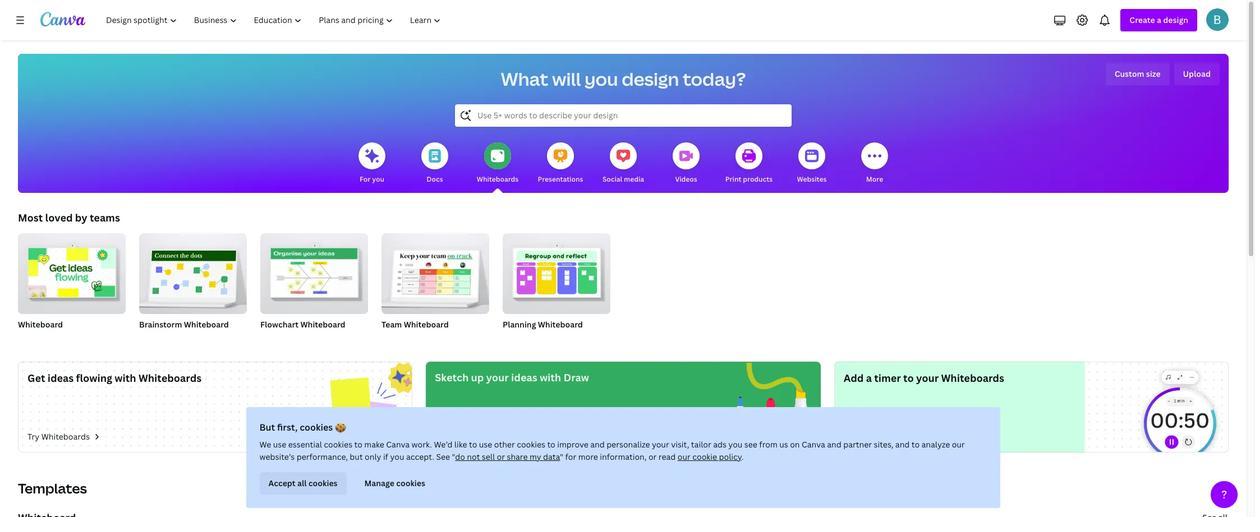 Task type: locate. For each thing, give the bounding box(es) containing it.
Search search field
[[478, 105, 770, 126]]

1 horizontal spatial canva
[[802, 440, 826, 450]]

1 canva from the left
[[387, 440, 410, 450]]

to up data
[[548, 440, 556, 450]]

whiteboards
[[477, 175, 519, 184], [139, 372, 202, 385], [942, 372, 1005, 385], [41, 432, 90, 442]]

add a timer to your whiteboards
[[844, 372, 1005, 385]]

try
[[28, 432, 39, 442], [435, 432, 447, 443]]

design right create
[[1164, 15, 1189, 25]]

group
[[18, 229, 126, 314], [139, 229, 247, 314], [260, 229, 368, 314], [382, 229, 490, 314], [503, 229, 611, 314]]

or right 'sell'
[[497, 452, 506, 463]]

1 horizontal spatial get
[[844, 432, 858, 442]]

our cookie policy link
[[678, 452, 742, 463]]

" left "for"
[[561, 452, 564, 463]]

for
[[360, 175, 371, 184]]

0 vertical spatial our
[[953, 440, 966, 450]]

to right timer
[[904, 372, 914, 385]]

1 horizontal spatial a
[[1158, 15, 1162, 25]]

custom size
[[1115, 68, 1161, 79]]

planning whiteboard group
[[503, 229, 611, 345]]

get on the clock
[[844, 432, 906, 442]]

5 group from the left
[[503, 229, 611, 314]]

2 or from the left
[[649, 452, 657, 463]]

sell
[[482, 452, 495, 463]]

5 whiteboard from the left
[[538, 319, 583, 330]]

to left analyze
[[912, 440, 920, 450]]

whiteboards button
[[477, 135, 519, 193]]

a inside dropdown button
[[1158, 15, 1162, 25]]

None search field
[[455, 104, 792, 127]]

flowing
[[76, 372, 112, 385]]

1 horizontal spatial and
[[828, 440, 842, 450]]

2 whiteboard from the left
[[184, 319, 229, 330]]

with down planning whiteboard
[[540, 371, 561, 385]]

improve
[[558, 440, 589, 450]]

1 " from the left
[[452, 452, 456, 463]]

print products
[[726, 175, 773, 184]]

brainstorm whiteboard
[[139, 319, 229, 330]]

1 vertical spatial our
[[678, 452, 691, 463]]

whiteboard
[[18, 319, 63, 330], [184, 319, 229, 330], [301, 319, 346, 330], [404, 319, 449, 330], [538, 319, 583, 330]]

manage cookies button
[[356, 473, 435, 495]]

ads
[[714, 440, 727, 450]]

2 group from the left
[[139, 229, 247, 314]]

0 horizontal spatial with
[[115, 372, 136, 385]]

canva
[[387, 440, 410, 450], [802, 440, 826, 450]]

1 vertical spatial get
[[844, 432, 858, 442]]

0 horizontal spatial try
[[28, 432, 39, 442]]

1 horizontal spatial "
[[561, 452, 564, 463]]

3 group from the left
[[260, 229, 368, 314]]

🍪
[[335, 422, 347, 434]]

your up read
[[653, 440, 670, 450]]

2 horizontal spatial your
[[917, 372, 939, 385]]

0 horizontal spatial use
[[274, 440, 287, 450]]

team whiteboard group
[[382, 229, 490, 345]]

and up "do not sell or share my data " for more information, or read our cookie policy ."
[[591, 440, 605, 450]]

presentations button
[[538, 135, 584, 193]]

1 vertical spatial design
[[622, 67, 679, 91]]

0 horizontal spatial get
[[28, 372, 45, 385]]

"
[[452, 452, 456, 463], [561, 452, 564, 463]]

you right "if"
[[391, 452, 405, 463]]

and right sites,
[[896, 440, 910, 450]]

3 whiteboard from the left
[[301, 319, 346, 330]]

information,
[[601, 452, 647, 463]]

top level navigation element
[[99, 9, 451, 31]]

ideas left flowing
[[48, 372, 74, 385]]

design inside dropdown button
[[1164, 15, 1189, 25]]

whiteboard group
[[18, 229, 126, 345]]

0 vertical spatial a
[[1158, 15, 1162, 25]]

print
[[726, 175, 742, 184]]

ideas right the up
[[511, 371, 538, 385]]

try for sketch
[[435, 432, 447, 443]]

ideas
[[511, 371, 538, 385], [48, 372, 74, 385]]

you right for
[[372, 175, 384, 184]]

" right see
[[452, 452, 456, 463]]

4 group from the left
[[382, 229, 490, 314]]

our right analyze
[[953, 440, 966, 450]]

0 vertical spatial draw
[[564, 371, 589, 385]]

us
[[780, 440, 789, 450]]

canva up "if"
[[387, 440, 410, 450]]

1 horizontal spatial our
[[953, 440, 966, 450]]

4 whiteboard from the left
[[404, 319, 449, 330]]

for you button
[[359, 135, 386, 193]]

1 or from the left
[[497, 452, 506, 463]]

or left read
[[649, 452, 657, 463]]

if
[[384, 452, 389, 463]]

to
[[904, 372, 914, 385], [355, 440, 363, 450], [470, 440, 478, 450], [548, 440, 556, 450], [912, 440, 920, 450]]

1 horizontal spatial your
[[653, 440, 670, 450]]

0 horizontal spatial or
[[497, 452, 506, 463]]

and left partner
[[828, 440, 842, 450]]

visit,
[[672, 440, 690, 450]]

docs button
[[422, 135, 449, 193]]

planning
[[503, 319, 536, 330]]

draw
[[564, 371, 589, 385], [449, 432, 469, 443]]

more
[[579, 452, 599, 463]]

whiteboard for flowchart whiteboard
[[301, 319, 346, 330]]

whiteboard inside "group"
[[184, 319, 229, 330]]

a for create
[[1158, 15, 1162, 25]]

brainstorm whiteboard group
[[139, 229, 247, 345]]

what will you design today?
[[501, 67, 746, 91]]

other
[[495, 440, 515, 450]]

0 horizontal spatial on
[[791, 440, 801, 450]]

on left the the
[[860, 432, 869, 442]]

0 horizontal spatial a
[[867, 372, 872, 385]]

our down visit,
[[678, 452, 691, 463]]

0 horizontal spatial ideas
[[48, 372, 74, 385]]

group for flowchart whiteboard
[[260, 229, 368, 314]]

or
[[497, 452, 506, 463], [649, 452, 657, 463]]

cookies
[[300, 422, 333, 434], [324, 440, 353, 450], [517, 440, 546, 450], [309, 478, 338, 489], [397, 478, 426, 489]]

0 horizontal spatial canva
[[387, 440, 410, 450]]

0 horizontal spatial and
[[591, 440, 605, 450]]

your right the up
[[486, 371, 509, 385]]

use up website's
[[274, 440, 287, 450]]

most
[[18, 211, 43, 225]]

1 vertical spatial a
[[867, 372, 872, 385]]

cookies up essential
[[300, 422, 333, 434]]

media
[[624, 175, 645, 184]]

try up templates
[[28, 432, 39, 442]]

on
[[860, 432, 869, 442], [791, 440, 801, 450]]

use up 'sell'
[[480, 440, 493, 450]]

your right timer
[[917, 372, 939, 385]]

most loved by teams
[[18, 211, 120, 225]]

from
[[760, 440, 778, 450]]

try whiteboards
[[28, 432, 90, 442]]

cookies right all
[[309, 478, 338, 489]]

a right create
[[1158, 15, 1162, 25]]

0 horizontal spatial our
[[678, 452, 691, 463]]

clock
[[886, 432, 906, 442]]

cookies down accept.
[[397, 478, 426, 489]]

0 horizontal spatial draw
[[449, 432, 469, 443]]

whiteboard inside group
[[404, 319, 449, 330]]

with
[[540, 371, 561, 385], [115, 372, 136, 385]]

our inside we use essential cookies to make canva work. we'd like to use other cookies to improve and personalize your visit, tailor ads you see from us on canva and partner sites, and to analyze our website's performance, but only if you accept. see "
[[953, 440, 966, 450]]

1 horizontal spatial with
[[540, 371, 561, 385]]

team whiteboard
[[382, 319, 449, 330]]

more button
[[862, 135, 889, 193]]

1 horizontal spatial use
[[480, 440, 493, 450]]

a right the add
[[867, 372, 872, 385]]

try up see
[[435, 432, 447, 443]]

1 horizontal spatial draw
[[564, 371, 589, 385]]

design up search search box
[[622, 67, 679, 91]]

0 vertical spatial design
[[1164, 15, 1189, 25]]

products
[[743, 175, 773, 184]]

social media button
[[603, 135, 645, 193]]

a
[[1158, 15, 1162, 25], [867, 372, 872, 385]]

brad klo image
[[1207, 8, 1229, 31]]

group for whiteboard
[[18, 229, 126, 314]]

use
[[274, 440, 287, 450], [480, 440, 493, 450]]

1 use from the left
[[274, 440, 287, 450]]

on right us
[[791, 440, 801, 450]]

canva right us
[[802, 440, 826, 450]]

1 group from the left
[[18, 229, 126, 314]]

for you
[[360, 175, 384, 184]]

1 vertical spatial draw
[[449, 432, 469, 443]]

.
[[742, 452, 744, 463]]

create a design button
[[1121, 9, 1198, 31]]

but
[[260, 422, 275, 434]]

1 horizontal spatial design
[[1164, 15, 1189, 25]]

read
[[659, 452, 676, 463]]

1 horizontal spatial try
[[435, 432, 447, 443]]

policy
[[720, 452, 742, 463]]

docs
[[427, 175, 443, 184]]

0 horizontal spatial "
[[452, 452, 456, 463]]

templates
[[18, 479, 87, 498]]

1 horizontal spatial or
[[649, 452, 657, 463]]

1 whiteboard from the left
[[18, 319, 63, 330]]

with right flowing
[[115, 372, 136, 385]]

2 horizontal spatial and
[[896, 440, 910, 450]]

whiteboard for team whiteboard
[[404, 319, 449, 330]]

timer
[[875, 372, 901, 385]]

team
[[382, 319, 402, 330]]

sketch
[[435, 371, 469, 385]]

3 and from the left
[[896, 440, 910, 450]]

0 vertical spatial get
[[28, 372, 45, 385]]

2 and from the left
[[828, 440, 842, 450]]

0 horizontal spatial design
[[622, 67, 679, 91]]



Task type: vqa. For each thing, say whether or not it's contained in the screenshot.
Accept all cookies BUTTON
yes



Task type: describe. For each thing, give the bounding box(es) containing it.
brainstorm
[[139, 319, 182, 330]]

we
[[260, 440, 272, 450]]

work.
[[412, 440, 433, 450]]

try for get
[[28, 432, 39, 442]]

add
[[844, 372, 864, 385]]

videos
[[675, 175, 698, 184]]

social media
[[603, 175, 645, 184]]

2 canva from the left
[[802, 440, 826, 450]]

see
[[745, 440, 758, 450]]

what
[[501, 67, 549, 91]]

website's
[[260, 452, 295, 463]]

size
[[1147, 68, 1161, 79]]

2 use from the left
[[480, 440, 493, 450]]

create
[[1130, 15, 1156, 25]]

1 horizontal spatial ideas
[[511, 371, 538, 385]]

teams
[[90, 211, 120, 225]]

websites
[[797, 175, 827, 184]]

share
[[507, 452, 528, 463]]

your inside we use essential cookies to make canva work. we'd like to use other cookies to improve and personalize your visit, tailor ads you see from us on canva and partner sites, and to analyze our website's performance, but only if you accept. see "
[[653, 440, 670, 450]]

accept.
[[407, 452, 435, 463]]

on inside we use essential cookies to make canva work. we'd like to use other cookies to improve and personalize your visit, tailor ads you see from us on canva and partner sites, and to analyze our website's performance, but only if you accept. see "
[[791, 440, 801, 450]]

accept
[[269, 478, 296, 489]]

but
[[350, 452, 363, 463]]

1 and from the left
[[591, 440, 605, 450]]

my
[[530, 452, 542, 463]]

accept all cookies button
[[260, 473, 347, 495]]

you right will in the left of the page
[[585, 67, 618, 91]]

but first, cookies 🍪 dialog
[[246, 408, 1001, 509]]

get for get ideas flowing with whiteboards
[[28, 372, 45, 385]]

1 horizontal spatial on
[[860, 432, 869, 442]]

flowchart
[[260, 319, 299, 330]]

planning whiteboard
[[503, 319, 583, 330]]

all
[[298, 478, 307, 489]]

data
[[544, 452, 561, 463]]

manage cookies
[[365, 478, 426, 489]]

try draw
[[435, 432, 469, 443]]

flowchart whiteboard group
[[260, 229, 368, 345]]

2 " from the left
[[561, 452, 564, 463]]

presentations
[[538, 175, 584, 184]]

today?
[[683, 67, 746, 91]]

manage
[[365, 478, 395, 489]]

sketch up your ideas with draw
[[435, 371, 589, 385]]

a for add
[[867, 372, 872, 385]]

do not sell or share my data link
[[456, 452, 561, 463]]

upload button
[[1175, 63, 1220, 85]]

accept all cookies
[[269, 478, 338, 489]]

like
[[455, 440, 468, 450]]

loved
[[45, 211, 73, 225]]

by
[[75, 211, 87, 225]]

we'd
[[434, 440, 453, 450]]

you up policy
[[729, 440, 743, 450]]

only
[[365, 452, 382, 463]]

but first, cookies 🍪
[[260, 422, 347, 434]]

cookies up my
[[517, 440, 546, 450]]

to up but
[[355, 440, 363, 450]]

custom
[[1115, 68, 1145, 79]]

social
[[603, 175, 623, 184]]

up
[[471, 371, 484, 385]]

personalize
[[607, 440, 651, 450]]

partner
[[844, 440, 873, 450]]

for
[[566, 452, 577, 463]]

essential
[[289, 440, 322, 450]]

not
[[468, 452, 480, 463]]

you inside button
[[372, 175, 384, 184]]

we use essential cookies to make canva work. we'd like to use other cookies to improve and personalize your visit, tailor ads you see from us on canva and partner sites, and to analyze our website's performance, but only if you accept. see "
[[260, 440, 966, 463]]

group for team whiteboard
[[382, 229, 490, 314]]

create a design
[[1130, 15, 1189, 25]]

make
[[365, 440, 385, 450]]

cookies down 🍪
[[324, 440, 353, 450]]

do not sell or share my data " for more information, or read our cookie policy .
[[456, 452, 744, 463]]

custom size button
[[1106, 63, 1170, 85]]

do
[[456, 452, 466, 463]]

get ideas flowing with whiteboards
[[28, 372, 202, 385]]

more
[[867, 175, 884, 184]]

cookie
[[693, 452, 718, 463]]

sites,
[[875, 440, 894, 450]]

analyze
[[922, 440, 951, 450]]

see
[[437, 452, 451, 463]]

upload
[[1184, 68, 1211, 79]]

websites button
[[797, 135, 827, 193]]

get for get on the clock
[[844, 432, 858, 442]]

0 horizontal spatial your
[[486, 371, 509, 385]]

whiteboard for planning whiteboard
[[538, 319, 583, 330]]

to right like
[[470, 440, 478, 450]]

performance,
[[297, 452, 348, 463]]

tailor
[[692, 440, 712, 450]]

first,
[[278, 422, 298, 434]]

videos button
[[673, 135, 700, 193]]

" inside we use essential cookies to make canva work. we'd like to use other cookies to improve and personalize your visit, tailor ads you see from us on canva and partner sites, and to analyze our website's performance, but only if you accept. see "
[[452, 452, 456, 463]]

will
[[552, 67, 581, 91]]

whiteboard for brainstorm whiteboard
[[184, 319, 229, 330]]



